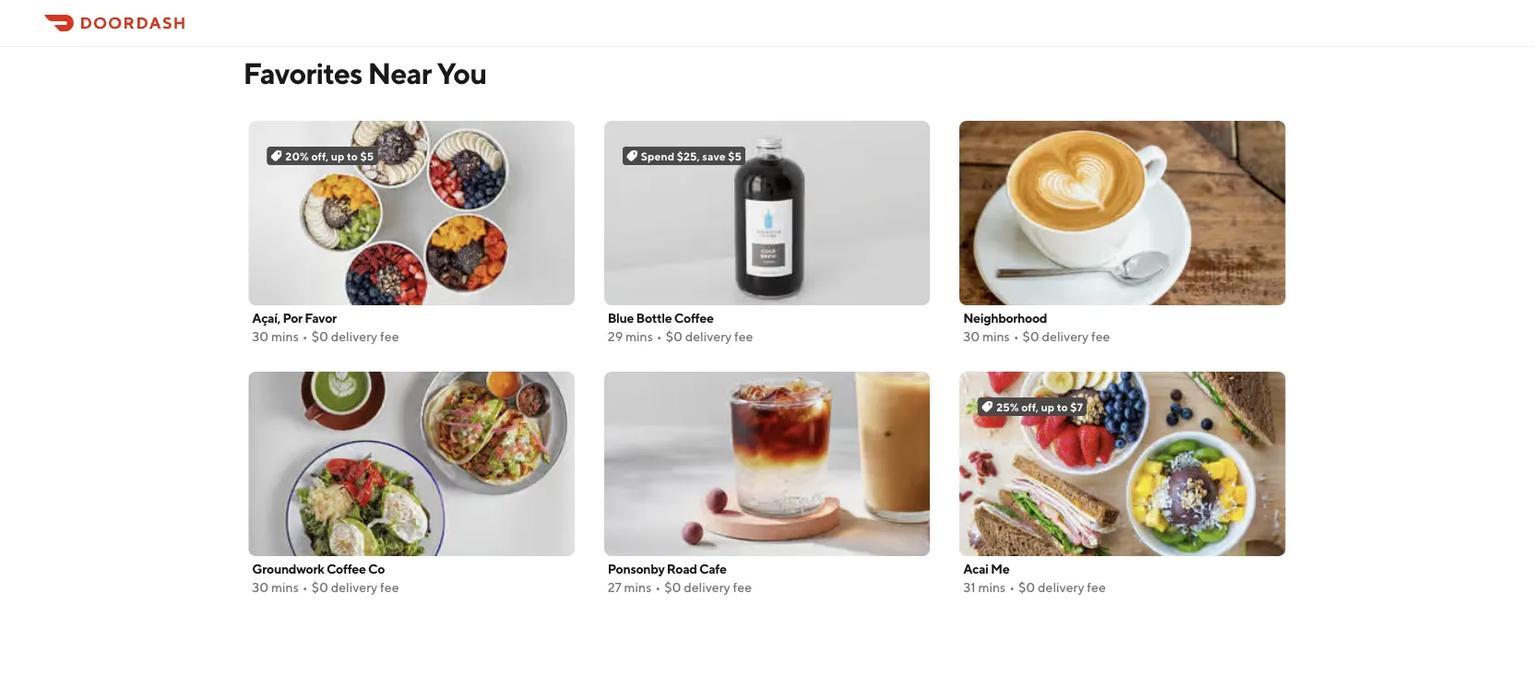 Task type: locate. For each thing, give the bounding box(es) containing it.
to for acai me
[[1057, 401, 1068, 414]]

mins down por
[[271, 329, 299, 345]]

• inside acai me 31 mins • $0 delivery fee
[[1009, 580, 1015, 596]]

30 for groundwork coffee co 30 mins • $0 delivery fee
[[252, 580, 269, 596]]

$0 inside groundwork coffee co 30 mins • $0 delivery fee
[[312, 580, 328, 596]]

1 vertical spatial to
[[1057, 401, 1068, 414]]

• for groundwork coffee co 30 mins • $0 delivery fee
[[302, 580, 308, 596]]

1 horizontal spatial up
[[1041, 401, 1055, 414]]

fee
[[380, 329, 399, 345], [734, 329, 753, 345], [1091, 329, 1110, 345], [380, 580, 399, 596], [733, 580, 752, 596], [1087, 580, 1106, 596]]

0 horizontal spatial off,
[[311, 150, 329, 163]]

delivery inside groundwork coffee co 30 mins • $0 delivery fee
[[331, 580, 378, 596]]

0 vertical spatial to
[[347, 150, 358, 163]]

up left the $7
[[1041, 401, 1055, 414]]

$0 inside blue bottle coffee 29 mins • $0 delivery fee
[[666, 329, 683, 345]]

mins down groundwork
[[271, 580, 299, 596]]

1 horizontal spatial off,
[[1021, 401, 1039, 414]]

• down por
[[302, 329, 308, 345]]

up right 20% at left top
[[331, 150, 345, 163]]

favorites near you
[[243, 56, 487, 90]]

fee for açaí, por favor 30 mins • $0 delivery fee
[[380, 329, 399, 345]]

off, right 20% at left top
[[311, 150, 329, 163]]

spend $25, save $5
[[641, 150, 742, 163]]

$0 down neighborhood at the right top of page
[[1023, 329, 1040, 345]]

• down neighborhood at the right top of page
[[1014, 329, 1019, 345]]

$0 down favor
[[312, 329, 328, 345]]

up for açaí, por favor
[[331, 150, 345, 163]]

mins down bottle
[[626, 329, 653, 345]]

$0 inside acai me 31 mins • $0 delivery fee
[[1019, 580, 1035, 596]]

20% off, up to $5
[[285, 150, 374, 163]]

1 horizontal spatial $5
[[728, 150, 742, 163]]

• down bottle
[[657, 329, 662, 345]]

to for açaí, por favor
[[347, 150, 358, 163]]

30 inside groundwork coffee co 30 mins • $0 delivery fee
[[252, 580, 269, 596]]

neighborhood 30 mins • $0 delivery fee
[[963, 311, 1110, 345]]

mins down me
[[978, 580, 1006, 596]]

fee for groundwork coffee co 30 mins • $0 delivery fee
[[380, 580, 399, 596]]

fee inside the neighborhood 30 mins • $0 delivery fee
[[1091, 329, 1110, 345]]

fee inside "açaí, por favor 30 mins • $0 delivery fee"
[[380, 329, 399, 345]]

0 vertical spatial coffee
[[674, 311, 714, 326]]

mins inside blue bottle coffee 29 mins • $0 delivery fee
[[626, 329, 653, 345]]

• inside ponsonby road cafe 27 mins • $0 delivery fee
[[655, 580, 661, 596]]

delivery for blue bottle coffee 29 mins • $0 delivery fee
[[685, 329, 732, 345]]

$0 inside the neighborhood 30 mins • $0 delivery fee
[[1023, 329, 1040, 345]]

off, right 25%
[[1021, 401, 1039, 414]]

off, for acai me
[[1021, 401, 1039, 414]]

to left the $7
[[1057, 401, 1068, 414]]

1 vertical spatial coffee
[[326, 562, 366, 577]]

$0 for blue bottle coffee 29 mins • $0 delivery fee
[[666, 329, 683, 345]]

• down me
[[1009, 580, 1015, 596]]

off,
[[311, 150, 329, 163], [1021, 401, 1039, 414]]

1 horizontal spatial coffee
[[674, 311, 714, 326]]

delivery for groundwork coffee co 30 mins • $0 delivery fee
[[331, 580, 378, 596]]

$5 right save
[[728, 150, 742, 163]]

fee for blue bottle coffee 29 mins • $0 delivery fee
[[734, 329, 753, 345]]

co
[[368, 562, 385, 577]]

ponsonby road cafe 27 mins • $0 delivery fee
[[608, 562, 752, 596]]

30 for açaí, por favor 30 mins • $0 delivery fee
[[252, 329, 269, 345]]

delivery for açaí, por favor 30 mins • $0 delivery fee
[[331, 329, 378, 345]]

coffee inside blue bottle coffee 29 mins • $0 delivery fee
[[674, 311, 714, 326]]

bottle
[[636, 311, 672, 326]]

• inside groundwork coffee co 30 mins • $0 delivery fee
[[302, 580, 308, 596]]

30 inside "açaí, por favor 30 mins • $0 delivery fee"
[[252, 329, 269, 345]]

0 vertical spatial up
[[331, 150, 345, 163]]

blue
[[608, 311, 634, 326]]

$0 right 31
[[1019, 580, 1035, 596]]

30
[[252, 329, 269, 345], [963, 329, 980, 345], [252, 580, 269, 596]]

delivery inside acai me 31 mins • $0 delivery fee
[[1038, 580, 1085, 596]]

to right 20% at left top
[[347, 150, 358, 163]]

• inside "açaí, por favor 30 mins • $0 delivery fee"
[[302, 329, 308, 345]]

fee inside ponsonby road cafe 27 mins • $0 delivery fee
[[733, 580, 752, 596]]

$5
[[360, 150, 374, 163], [728, 150, 742, 163]]

0 horizontal spatial to
[[347, 150, 358, 163]]

coffee
[[674, 311, 714, 326], [326, 562, 366, 577]]

up
[[331, 150, 345, 163], [1041, 401, 1055, 414]]

mins inside ponsonby road cafe 27 mins • $0 delivery fee
[[624, 580, 652, 596]]

favor
[[305, 311, 337, 326]]

fee inside blue bottle coffee 29 mins • $0 delivery fee
[[734, 329, 753, 345]]

$0 inside "açaí, por favor 30 mins • $0 delivery fee"
[[312, 329, 328, 345]]

delivery
[[331, 329, 378, 345], [685, 329, 732, 345], [1042, 329, 1089, 345], [331, 580, 378, 596], [684, 580, 730, 596], [1038, 580, 1085, 596]]

me
[[991, 562, 1010, 577]]

coffee left co
[[326, 562, 366, 577]]

• down groundwork
[[302, 580, 308, 596]]

30 down the açaí,
[[252, 329, 269, 345]]

neighborhood
[[963, 311, 1047, 326]]

0 horizontal spatial up
[[331, 150, 345, 163]]

fee inside acai me 31 mins • $0 delivery fee
[[1087, 580, 1106, 596]]

1 vertical spatial up
[[1041, 401, 1055, 414]]

mins inside "açaí, por favor 30 mins • $0 delivery fee"
[[271, 329, 299, 345]]

$0
[[312, 329, 328, 345], [666, 329, 683, 345], [1023, 329, 1040, 345], [312, 580, 328, 596], [664, 580, 681, 596], [1019, 580, 1035, 596]]

27
[[608, 580, 622, 596]]

1 horizontal spatial to
[[1057, 401, 1068, 414]]

$0 for ponsonby road cafe 27 mins • $0 delivery fee
[[664, 580, 681, 596]]

0 horizontal spatial coffee
[[326, 562, 366, 577]]

mins down neighborhood at the right top of page
[[983, 329, 1010, 345]]

• for ponsonby road cafe 27 mins • $0 delivery fee
[[655, 580, 661, 596]]

up for acai me
[[1041, 401, 1055, 414]]

coffee right bottle
[[674, 311, 714, 326]]

road
[[667, 562, 697, 577]]

• inside blue bottle coffee 29 mins • $0 delivery fee
[[657, 329, 662, 345]]

mins down "ponsonby"
[[624, 580, 652, 596]]

0 vertical spatial off,
[[311, 150, 329, 163]]

delivery inside "açaí, por favor 30 mins • $0 delivery fee"
[[331, 329, 378, 345]]

mins inside acai me 31 mins • $0 delivery fee
[[978, 580, 1006, 596]]

• for açaí, por favor 30 mins • $0 delivery fee
[[302, 329, 308, 345]]

blue bottle coffee 29 mins • $0 delivery fee
[[608, 311, 753, 345]]

0 horizontal spatial $5
[[360, 150, 374, 163]]

30 down neighborhood at the right top of page
[[963, 329, 980, 345]]

save
[[702, 150, 726, 163]]

$0 down groundwork
[[312, 580, 328, 596]]

delivery inside ponsonby road cafe 27 mins • $0 delivery fee
[[684, 580, 730, 596]]

• down "ponsonby"
[[655, 580, 661, 596]]

$5 right 20% at left top
[[360, 150, 374, 163]]

•
[[302, 329, 308, 345], [657, 329, 662, 345], [1014, 329, 1019, 345], [302, 580, 308, 596], [655, 580, 661, 596], [1009, 580, 1015, 596]]

mins
[[271, 329, 299, 345], [626, 329, 653, 345], [983, 329, 1010, 345], [271, 580, 299, 596], [624, 580, 652, 596], [978, 580, 1006, 596]]

$0 inside ponsonby road cafe 27 mins • $0 delivery fee
[[664, 580, 681, 596]]

acai me 31 mins • $0 delivery fee
[[963, 562, 1106, 596]]

you
[[437, 56, 487, 90]]

1 vertical spatial off,
[[1021, 401, 1039, 414]]

fee inside groundwork coffee co 30 mins • $0 delivery fee
[[380, 580, 399, 596]]

$7
[[1070, 401, 1083, 414]]

groundwork coffee co 30 mins • $0 delivery fee
[[252, 562, 399, 596]]

delivery inside blue bottle coffee 29 mins • $0 delivery fee
[[685, 329, 732, 345]]

$0 down road
[[664, 580, 681, 596]]

31
[[963, 580, 976, 596]]

30 down groundwork
[[252, 580, 269, 596]]

mins inside groundwork coffee co 30 mins • $0 delivery fee
[[271, 580, 299, 596]]

to
[[347, 150, 358, 163], [1057, 401, 1068, 414]]

açaí, por favor 30 mins • $0 delivery fee
[[252, 311, 399, 345]]

$0 down bottle
[[666, 329, 683, 345]]



Task type: vqa. For each thing, say whether or not it's contained in the screenshot.
Beef & Russet Potato $11.79
no



Task type: describe. For each thing, give the bounding box(es) containing it.
acai
[[963, 562, 989, 577]]

off, for açaí, por favor
[[311, 150, 329, 163]]

25%
[[997, 401, 1019, 414]]

near
[[368, 56, 432, 90]]

spend
[[641, 150, 675, 163]]

25% off, up to $7
[[997, 401, 1083, 414]]

$25,
[[677, 150, 700, 163]]

1 $5 from the left
[[360, 150, 374, 163]]

29
[[608, 329, 623, 345]]

• inside the neighborhood 30 mins • $0 delivery fee
[[1014, 329, 1019, 345]]

20%
[[285, 150, 309, 163]]

ponsonby
[[608, 562, 665, 577]]

mins for groundwork coffee co 30 mins • $0 delivery fee
[[271, 580, 299, 596]]

$0 for açaí, por favor 30 mins • $0 delivery fee
[[312, 329, 328, 345]]

mins for blue bottle coffee 29 mins • $0 delivery fee
[[626, 329, 653, 345]]

delivery inside the neighborhood 30 mins • $0 delivery fee
[[1042, 329, 1089, 345]]

favorites
[[243, 56, 362, 90]]

mins for açaí, por favor 30 mins • $0 delivery fee
[[271, 329, 299, 345]]

2 $5 from the left
[[728, 150, 742, 163]]

30 inside the neighborhood 30 mins • $0 delivery fee
[[963, 329, 980, 345]]

$0 for groundwork coffee co 30 mins • $0 delivery fee
[[312, 580, 328, 596]]

açaí,
[[252, 311, 280, 326]]

groundwork
[[252, 562, 324, 577]]

• for blue bottle coffee 29 mins • $0 delivery fee
[[657, 329, 662, 345]]

fee for ponsonby road cafe 27 mins • $0 delivery fee
[[733, 580, 752, 596]]

mins for ponsonby road cafe 27 mins • $0 delivery fee
[[624, 580, 652, 596]]

por
[[283, 311, 302, 326]]

coffee inside groundwork coffee co 30 mins • $0 delivery fee
[[326, 562, 366, 577]]

mins inside the neighborhood 30 mins • $0 delivery fee
[[983, 329, 1010, 345]]

cafe
[[699, 562, 727, 577]]

delivery for ponsonby road cafe 27 mins • $0 delivery fee
[[684, 580, 730, 596]]



